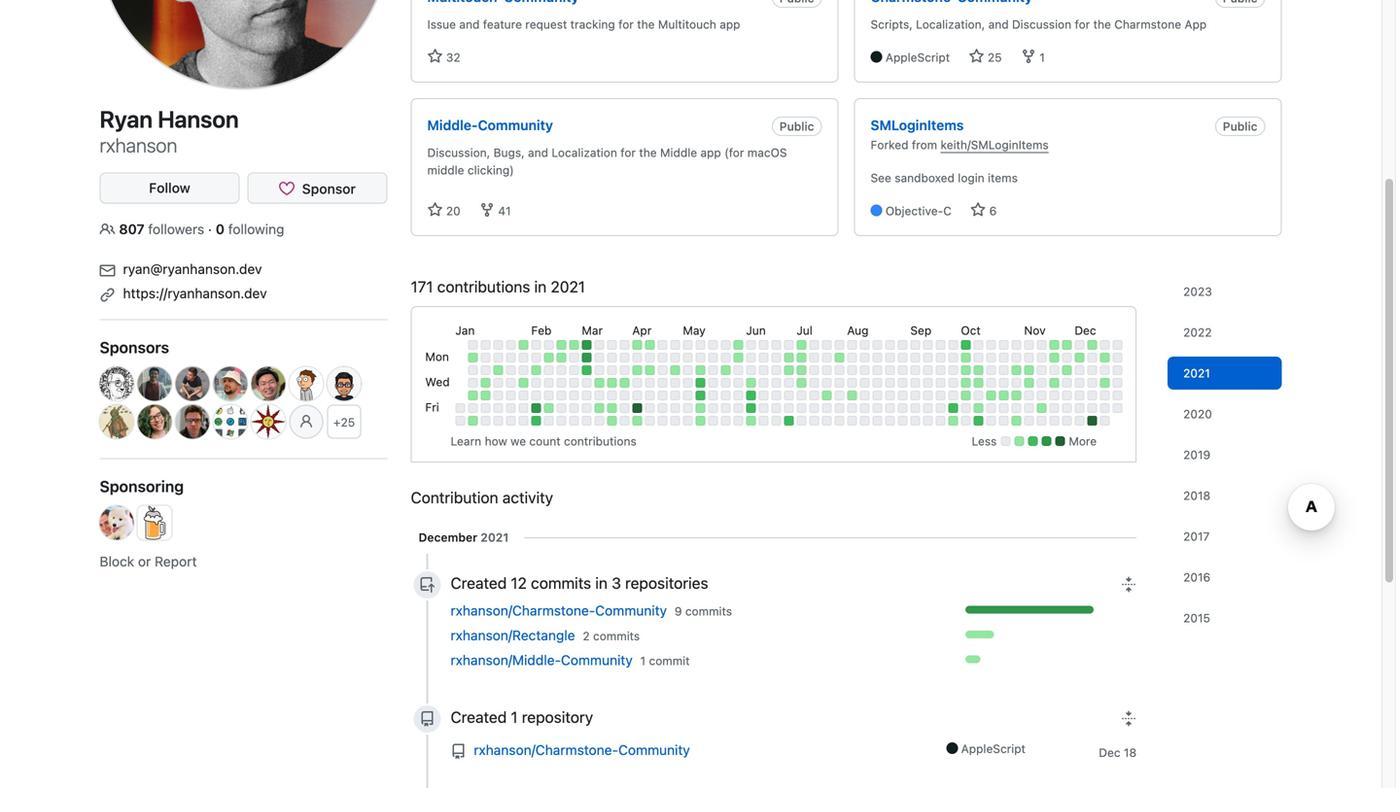 Task type: describe. For each thing, give the bounding box(es) containing it.
oct
[[961, 324, 981, 337]]

report
[[155, 554, 197, 570]]

discussion,
[[427, 146, 490, 159]]

we
[[511, 435, 526, 448]]

2021 link
[[1168, 357, 1282, 390]]

email: ryan@ryanhanson.dev element
[[100, 255, 388, 280]]

for for discussion, bugs, and localization for the middle app (for macos middle clicking)
[[621, 146, 636, 159]]

ryan
[[100, 106, 153, 133]]

32 link
[[427, 49, 461, 66]]

learn how we count contributions link
[[451, 435, 637, 448]]

rxhanson/rectangle
[[451, 628, 575, 644]]

items
[[988, 171, 1018, 185]]

heart image
[[279, 181, 295, 197]]

jan
[[455, 324, 475, 337]]

repository
[[522, 708, 593, 727]]

@jyc image
[[251, 367, 285, 401]]

+25 link
[[333, 416, 355, 429]]

stars image for 20
[[427, 202, 443, 218]]

rxhanson/middle-
[[451, 653, 561, 669]]

nov
[[1024, 324, 1046, 337]]

9
[[675, 605, 682, 618]]

mar
[[582, 324, 603, 337]]

rxhanson/rectangle link
[[451, 628, 575, 644]]

2022 link
[[1168, 316, 1282, 349]]

2017 link
[[1168, 520, 1282, 553]]

jul
[[797, 324, 813, 337]]

807
[[119, 221, 144, 237]]

forks image
[[480, 202, 495, 218]]

following
[[228, 221, 284, 237]]

middle
[[660, 146, 697, 159]]

smloginitems
[[871, 117, 964, 133]]

171       contributions         in 2021
[[411, 278, 585, 296]]

sponsors
[[100, 338, 169, 357]]

stars image for 6
[[971, 202, 986, 218]]

multitouch
[[658, 18, 717, 31]]

block or report
[[100, 554, 197, 570]]

2020 link
[[1168, 398, 1282, 431]]

(for
[[725, 146, 744, 159]]

0 horizontal spatial applescript
[[886, 51, 950, 64]]

rxhanson/charmstone- for rxhanson/charmstone-community
[[474, 743, 619, 759]]

171
[[411, 278, 433, 296]]

0 vertical spatial 1
[[1037, 51, 1045, 64]]

rxhanson/middle-community 1 commit
[[451, 653, 690, 669]]

@robmcguinness image
[[176, 405, 210, 439]]

keith/smloginitems link
[[941, 138, 1049, 152]]

dec for dec
[[1075, 324, 1097, 337]]

@deltamualpha image
[[100, 367, 134, 401]]

@aslilac image
[[138, 405, 172, 439]]

1 vertical spatial 2021
[[1184, 367, 1211, 380]]

+25
[[333, 416, 355, 429]]

1 horizontal spatial 2021
[[551, 278, 585, 296]]

commits inside rxhanson/charmstone-community 9 commits
[[686, 605, 732, 618]]

for for scripts, localization, and discussion for the charmstone app
[[1075, 18, 1090, 31]]

3
[[612, 574, 621, 593]]

public for smloginitems
[[1223, 120, 1258, 133]]

public for middle-community
[[780, 120, 815, 133]]

25 link
[[969, 49, 1002, 66]]

2023
[[1184, 285, 1213, 299]]

ryan@ryanhanson.dev link
[[123, 261, 262, 277]]

feature
[[483, 18, 522, 31]]

sep
[[911, 324, 932, 337]]

wed
[[425, 375, 450, 389]]

1 vertical spatial repo image
[[451, 744, 466, 760]]

@iharkatkavets image
[[213, 367, 248, 401]]

1 commit link
[[640, 654, 690, 668]]

created               1                          repository button
[[451, 708, 1137, 727]]

see
[[871, 171, 892, 185]]

1 link
[[1021, 49, 1045, 66]]

the left multitouch
[[637, 18, 655, 31]]

rxhanson/charmstone-community
[[474, 743, 690, 759]]

block
[[100, 554, 134, 570]]

the for scripts, localization, and discussion for the charmstone app
[[1094, 18, 1112, 31]]

rxhanson/rectangle 2 commits
[[451, 628, 640, 644]]

2020
[[1184, 407, 1213, 421]]

Follow rxhanson submit
[[100, 173, 240, 204]]

2017
[[1184, 530, 1210, 544]]

apr
[[632, 324, 652, 337]]

grid containing jan
[[422, 319, 1126, 429]]

20
[[443, 204, 461, 218]]

2016 link
[[1168, 561, 1282, 594]]

community for rxhanson/charmstone-community 9 commits
[[595, 603, 667, 619]]

may
[[683, 324, 706, 337]]

tracking
[[571, 18, 615, 31]]

2 commits link
[[583, 630, 640, 643]]

how
[[485, 435, 507, 448]]

clicking)
[[468, 163, 514, 177]]

middle-community
[[427, 117, 553, 133]]

2016
[[1184, 571, 1211, 584]]

rxhanson/charmstone-community 9 commits
[[451, 603, 732, 619]]

0 vertical spatial repo image
[[420, 712, 435, 727]]

dec for dec 18
[[1099, 746, 1121, 760]]

2018 link
[[1168, 479, 1282, 512]]

community for rxhanson/charmstone-community
[[619, 743, 690, 759]]

@mikejohnpage image
[[289, 367, 323, 401]]

created 12             commits in             3             repositories
[[451, 574, 709, 593]]

commit
[[649, 654, 690, 668]]

community for middle-community
[[478, 117, 553, 133]]

app inside "discussion, bugs, and localization for the middle app (for macos middle clicking)"
[[701, 146, 721, 159]]

0 vertical spatial rxhanson/charmstone-community link
[[451, 603, 667, 619]]

1 vertical spatial contributions
[[564, 435, 637, 448]]

created 12             commits in             3             repositories button
[[451, 574, 1137, 593]]

in inside button
[[596, 574, 608, 593]]

keith/smloginitems
[[941, 138, 1049, 152]]

https://ryanhanson.dev link
[[123, 285, 267, 301]]

forked from keith/smloginitems
[[871, 138, 1049, 152]]

from
[[912, 138, 938, 152]]

private sponsor image
[[299, 414, 314, 430]]

@gulci image
[[251, 405, 285, 439]]

0 horizontal spatial and
[[459, 18, 480, 31]]

created for created 12             commits in             3             repositories
[[451, 574, 507, 593]]

stars image for 32
[[427, 49, 443, 64]]

sandboxed
[[895, 171, 955, 185]]

bugs,
[[494, 146, 525, 159]]

created               1                          repository
[[451, 708, 593, 727]]



Task type: locate. For each thing, give the bounding box(es) containing it.
the inside "discussion, bugs, and localization for the middle app (for macos middle clicking)"
[[639, 146, 657, 159]]

commits up rxhanson/charmstone-community 9 commits
[[531, 574, 591, 593]]

2021 up mar at the left top
[[551, 278, 585, 296]]

community down 1 commit link
[[619, 743, 690, 759]]

@mrdavidlaing image
[[327, 367, 361, 401]]

1 stars image from the left
[[427, 49, 443, 64]]

commits right 2
[[593, 630, 640, 643]]

contribution
[[411, 489, 499, 507]]

1 public from the left
[[780, 120, 815, 133]]

and right bugs,
[[528, 146, 549, 159]]

0 vertical spatial rxhanson/charmstone-
[[451, 603, 595, 619]]

1 created from the top
[[451, 574, 507, 593]]

collapse image
[[1122, 711, 1137, 727]]

ryan hanson rxhanson
[[100, 106, 239, 157]]

0 horizontal spatial commits
[[531, 574, 591, 593]]

0 horizontal spatial public
[[780, 120, 815, 133]]

people image
[[100, 222, 115, 237]]

2015
[[1184, 612, 1211, 625]]

forked
[[871, 138, 909, 152]]

commits for 2
[[593, 630, 640, 643]]

ryan@ryanhanson.dev
[[123, 261, 262, 277]]

0 horizontal spatial 2021
[[481, 531, 509, 545]]

2 vertical spatial 1
[[511, 708, 518, 727]]

1 left repository
[[511, 708, 518, 727]]

2 created from the top
[[451, 708, 507, 727]]

the left the charmstone
[[1094, 18, 1112, 31]]

more
[[1069, 435, 1097, 448]]

2019
[[1184, 448, 1211, 462]]

0 horizontal spatial contributions
[[437, 278, 530, 296]]

0 horizontal spatial stars image
[[427, 202, 443, 218]]

fork image
[[1021, 49, 1037, 64]]

repo image
[[420, 712, 435, 727], [451, 744, 466, 760]]

0 vertical spatial created
[[451, 574, 507, 593]]

middle-
[[427, 117, 478, 133]]

1 horizontal spatial contributions
[[564, 435, 637, 448]]

contributions right count
[[564, 435, 637, 448]]

0 vertical spatial dec
[[1075, 324, 1097, 337]]

c
[[944, 204, 952, 218]]

see sandboxed login items
[[871, 171, 1018, 185]]

2021
[[551, 278, 585, 296], [1184, 367, 1211, 380], [481, 531, 509, 545]]

stars image down middle in the top of the page
[[427, 202, 443, 218]]

17% of commits in december were made to rxhanson/rectangle image
[[966, 631, 1137, 639], [966, 631, 995, 639]]

1 vertical spatial 1
[[640, 654, 646, 668]]

1 vertical spatial commits
[[686, 605, 732, 618]]

in
[[534, 278, 547, 296], [596, 574, 608, 593]]

block or report button
[[100, 552, 197, 572]]

in left "3"
[[596, 574, 608, 593]]

discussion, bugs, and localization for the middle app (for macos middle clicking)
[[427, 146, 787, 177]]

rxhanson/charmstone-community link down repository
[[474, 743, 690, 759]]

repositories
[[625, 574, 709, 593]]

@solkaz image
[[138, 367, 172, 401]]

2 vertical spatial 2021
[[481, 531, 509, 545]]

issue and feature request tracking for the multitouch app
[[427, 18, 741, 31]]

9 commits link
[[675, 605, 732, 618]]

december
[[419, 531, 478, 545]]

2021 down 'contribution activity'
[[481, 531, 509, 545]]

rxhanson/charmstone-community link up rxhanson/rectangle 2 commits
[[451, 603, 667, 619]]

2019 link
[[1168, 439, 1282, 472]]

1 horizontal spatial stars image
[[969, 49, 985, 64]]

collapse image
[[1122, 577, 1137, 593]]

count
[[530, 435, 561, 448]]

1 left commit
[[640, 654, 646, 668]]

stars image for 25
[[969, 49, 985, 64]]

1 down the discussion
[[1037, 51, 1045, 64]]

app right multitouch
[[720, 18, 741, 31]]

12
[[511, 574, 527, 593]]

1 horizontal spatial public
[[1223, 120, 1258, 133]]

mail image
[[100, 263, 115, 279]]

rxhanson/charmstone- up rxhanson/rectangle at left
[[451, 603, 595, 619]]

· 0 following
[[208, 221, 284, 237]]

for inside "discussion, bugs, and localization for the middle app (for macos middle clicking)"
[[621, 146, 636, 159]]

stars image inside 20 link
[[427, 202, 443, 218]]

stars image
[[427, 202, 443, 218], [971, 202, 986, 218]]

2015 link
[[1168, 602, 1282, 635]]

0 vertical spatial 2021
[[551, 278, 585, 296]]

created for created               1                          repository
[[451, 708, 507, 727]]

rxhanson/charmstone- for rxhanson/charmstone-community 9 commits
[[451, 603, 595, 619]]

in up feb in the left of the page
[[534, 278, 547, 296]]

1 stars image from the left
[[427, 202, 443, 218]]

stars image inside 6 link
[[971, 202, 986, 218]]

app
[[1185, 18, 1207, 31]]

rxhanson
[[100, 134, 177, 157]]

2 horizontal spatial and
[[989, 18, 1009, 31]]

commits for 12
[[531, 574, 591, 593]]

localization,
[[916, 18, 985, 31]]

and up '25'
[[989, 18, 1009, 31]]

0 vertical spatial contributions
[[437, 278, 530, 296]]

2018
[[1184, 489, 1211, 503]]

objective-
[[886, 204, 944, 218]]

0 horizontal spatial repo image
[[420, 712, 435, 727]]

and
[[459, 18, 480, 31], [989, 18, 1009, 31], [528, 146, 549, 159]]

macos
[[748, 146, 787, 159]]

41 link
[[480, 202, 511, 220]]

rxhanson/charmstone-community link
[[451, 603, 667, 619], [474, 743, 690, 759]]

for right tracking
[[619, 18, 634, 31]]

app left "(for"
[[701, 146, 721, 159]]

stars image inside 32 link
[[427, 49, 443, 64]]

and right 'issue' on the left of the page
[[459, 18, 480, 31]]

dec left 18
[[1099, 746, 1121, 760]]

contributions up jan
[[437, 278, 530, 296]]

created
[[451, 574, 507, 593], [451, 708, 507, 727]]

0 vertical spatial applescript
[[886, 51, 950, 64]]

0 vertical spatial in
[[534, 278, 547, 296]]

commits inside rxhanson/rectangle 2 commits
[[593, 630, 640, 643]]

2022
[[1184, 326, 1212, 339]]

32
[[443, 51, 461, 64]]

feb
[[531, 324, 552, 337]]

rxhanson/charmstone- down repository
[[474, 743, 619, 759]]

0 horizontal spatial 1
[[511, 708, 518, 727]]

9% of commits in december were made to rxhanson/middle-community image
[[966, 656, 1137, 664], [966, 656, 981, 664]]

the
[[637, 18, 655, 31], [1094, 18, 1112, 31], [639, 146, 657, 159]]

1 vertical spatial app
[[701, 146, 721, 159]]

0
[[216, 221, 225, 237]]

1 horizontal spatial in
[[596, 574, 608, 593]]

and for discussion, bugs, and localization for the middle app (for macos middle clicking)
[[528, 146, 549, 159]]

objective-c
[[886, 204, 952, 218]]

1 vertical spatial created
[[451, 708, 507, 727]]

@chrisshyi image
[[213, 405, 248, 439]]

and for scripts, localization, and discussion for the charmstone app
[[989, 18, 1009, 31]]

stars image down 'issue' on the left of the page
[[427, 49, 443, 64]]

0 vertical spatial app
[[720, 18, 741, 31]]

2 horizontal spatial commits
[[686, 605, 732, 618]]

@sindresorhus image
[[100, 506, 134, 540]]

community for rxhanson/middle-community 1 commit
[[561, 653, 633, 669]]

0 horizontal spatial dec
[[1075, 324, 1097, 337]]

dec inside grid
[[1075, 324, 1097, 337]]

or
[[138, 554, 151, 570]]

1 horizontal spatial commits
[[593, 630, 640, 643]]

dec right nov
[[1075, 324, 1097, 337]]

1 vertical spatial rxhanson/charmstone-community link
[[474, 743, 690, 759]]

1 inside button
[[511, 708, 518, 727]]

stars image
[[427, 49, 443, 64], [969, 49, 985, 64]]

stars image down the localization,
[[969, 49, 985, 64]]

cell
[[468, 340, 478, 350], [481, 340, 490, 350], [493, 340, 503, 350], [506, 340, 516, 350], [519, 340, 528, 350], [531, 340, 541, 350], [544, 340, 554, 350], [557, 340, 566, 350], [569, 340, 579, 350], [582, 340, 592, 350], [595, 340, 604, 350], [607, 340, 617, 350], [620, 340, 630, 350], [632, 340, 642, 350], [645, 340, 655, 350], [658, 340, 668, 350], [670, 340, 680, 350], [683, 340, 693, 350], [696, 340, 705, 350], [708, 340, 718, 350], [721, 340, 731, 350], [734, 340, 743, 350], [746, 340, 756, 350], [759, 340, 769, 350], [772, 340, 781, 350], [784, 340, 794, 350], [797, 340, 807, 350], [810, 340, 819, 350], [822, 340, 832, 350], [835, 340, 845, 350], [847, 340, 857, 350], [860, 340, 870, 350], [873, 340, 882, 350], [885, 340, 895, 350], [898, 340, 908, 350], [911, 340, 920, 350], [923, 340, 933, 350], [936, 340, 946, 350], [949, 340, 958, 350], [961, 340, 971, 350], [974, 340, 984, 350], [987, 340, 996, 350], [999, 340, 1009, 350], [1012, 340, 1022, 350], [1024, 340, 1034, 350], [1037, 340, 1047, 350], [1050, 340, 1059, 350], [1062, 340, 1072, 350], [1075, 340, 1085, 350], [1088, 340, 1097, 350], [1100, 340, 1110, 350], [1113, 340, 1123, 350], [468, 353, 478, 363], [481, 353, 490, 363], [493, 353, 503, 363], [506, 353, 516, 363], [519, 353, 528, 363], [531, 353, 541, 363], [544, 353, 554, 363], [557, 353, 566, 363], [569, 353, 579, 363], [582, 353, 592, 363], [595, 353, 604, 363], [607, 353, 617, 363], [620, 353, 630, 363], [632, 353, 642, 363], [645, 353, 655, 363], [658, 353, 668, 363], [670, 353, 680, 363], [683, 353, 693, 363], [696, 353, 705, 363], [708, 353, 718, 363], [721, 353, 731, 363], [734, 353, 743, 363], [746, 353, 756, 363], [759, 353, 769, 363], [772, 353, 781, 363], [784, 353, 794, 363], [797, 353, 807, 363], [810, 353, 819, 363], [822, 353, 832, 363], [835, 353, 845, 363], [847, 353, 857, 363], [860, 353, 870, 363], [873, 353, 882, 363], [885, 353, 895, 363], [898, 353, 908, 363], [911, 353, 920, 363], [923, 353, 933, 363], [936, 353, 946, 363], [949, 353, 958, 363], [961, 353, 971, 363], [974, 353, 984, 363], [987, 353, 996, 363], [999, 353, 1009, 363], [1012, 353, 1022, 363], [1024, 353, 1034, 363], [1037, 353, 1047, 363], [1050, 353, 1059, 363], [1062, 353, 1072, 363], [1075, 353, 1085, 363], [1088, 353, 1097, 363], [1100, 353, 1110, 363], [1113, 353, 1123, 363], [468, 366, 478, 375], [481, 366, 490, 375], [493, 366, 503, 375], [506, 366, 516, 375], [519, 366, 528, 375], [531, 366, 541, 375], [544, 366, 554, 375], [557, 366, 566, 375], [569, 366, 579, 375], [582, 366, 592, 375], [595, 366, 604, 375], [607, 366, 617, 375], [620, 366, 630, 375], [632, 366, 642, 375], [645, 366, 655, 375], [658, 366, 668, 375], [670, 366, 680, 375], [683, 366, 693, 375], [696, 366, 705, 375], [708, 366, 718, 375], [721, 366, 731, 375], [734, 366, 743, 375], [746, 366, 756, 375], [759, 366, 769, 375], [772, 366, 781, 375], [784, 366, 794, 375], [797, 366, 807, 375], [810, 366, 819, 375], [822, 366, 832, 375], [835, 366, 845, 375], [847, 366, 857, 375], [860, 366, 870, 375], [873, 366, 882, 375], [885, 366, 895, 375], [898, 366, 908, 375], [911, 366, 920, 375], [923, 366, 933, 375], [936, 366, 946, 375], [949, 366, 958, 375], [961, 366, 971, 375], [974, 366, 984, 375], [987, 366, 996, 375], [999, 366, 1009, 375], [1012, 366, 1022, 375], [1024, 366, 1034, 375], [1037, 366, 1047, 375], [1050, 366, 1059, 375], [1062, 366, 1072, 375], [1075, 366, 1085, 375], [1088, 366, 1097, 375], [1100, 366, 1110, 375], [1113, 366, 1123, 375], [468, 378, 478, 388], [481, 378, 490, 388], [493, 378, 503, 388], [506, 378, 516, 388], [519, 378, 528, 388], [531, 378, 541, 388], [544, 378, 554, 388], [557, 378, 566, 388], [569, 378, 579, 388], [582, 378, 592, 388], [595, 378, 604, 388], [607, 378, 617, 388], [620, 378, 630, 388], [632, 378, 642, 388], [645, 378, 655, 388], [658, 378, 668, 388], [670, 378, 680, 388], [683, 378, 693, 388], [696, 378, 705, 388], [708, 378, 718, 388], [721, 378, 731, 388], [734, 378, 743, 388], [746, 378, 756, 388], [759, 378, 769, 388], [772, 378, 781, 388], [784, 378, 794, 388], [797, 378, 807, 388], [810, 378, 819, 388], [822, 378, 832, 388], [835, 378, 845, 388], [847, 378, 857, 388], [860, 378, 870, 388], [873, 378, 882, 388], [885, 378, 895, 388], [898, 378, 908, 388], [911, 378, 920, 388], [923, 378, 933, 388], [936, 378, 946, 388], [949, 378, 958, 388], [961, 378, 971, 388], [974, 378, 984, 388], [987, 378, 996, 388], [999, 378, 1009, 388], [1012, 378, 1022, 388], [1024, 378, 1034, 388], [1037, 378, 1047, 388], [1050, 378, 1059, 388], [1062, 378, 1072, 388], [1075, 378, 1085, 388], [1088, 378, 1097, 388], [1100, 378, 1110, 388], [1113, 378, 1123, 388], [468, 391, 478, 401], [481, 391, 490, 401], [493, 391, 503, 401], [506, 391, 516, 401], [519, 391, 528, 401], [531, 391, 541, 401], [544, 391, 554, 401], [557, 391, 566, 401], [569, 391, 579, 401], [582, 391, 592, 401], [595, 391, 604, 401], [607, 391, 617, 401], [620, 391, 630, 401], [632, 391, 642, 401], [645, 391, 655, 401], [658, 391, 668, 401], [670, 391, 680, 401], [683, 391, 693, 401], [696, 391, 705, 401], [708, 391, 718, 401], [721, 391, 731, 401], [734, 391, 743, 401], [746, 391, 756, 401], [759, 391, 769, 401], [772, 391, 781, 401], [784, 391, 794, 401], [797, 391, 807, 401], [810, 391, 819, 401], [822, 391, 832, 401], [835, 391, 845, 401], [847, 391, 857, 401], [860, 391, 870, 401], [873, 391, 882, 401], [885, 391, 895, 401], [898, 391, 908, 401], [911, 391, 920, 401], [923, 391, 933, 401], [936, 391, 946, 401], [949, 391, 958, 401], [961, 391, 971, 401], [974, 391, 984, 401], [987, 391, 996, 401], [999, 391, 1009, 401], [1012, 391, 1022, 401], [1024, 391, 1034, 401], [1037, 391, 1047, 401], [1050, 391, 1059, 401], [1062, 391, 1072, 401], [1075, 391, 1085, 401], [1088, 391, 1097, 401], [1100, 391, 1110, 401], [1113, 391, 1123, 401], [455, 404, 465, 413], [468, 404, 478, 413], [481, 404, 490, 413], [493, 404, 503, 413], [506, 404, 516, 413], [519, 404, 528, 413], [531, 404, 541, 413], [544, 404, 554, 413], [557, 404, 566, 413], [569, 404, 579, 413], [582, 404, 592, 413], [595, 404, 604, 413], [607, 404, 617, 413], [620, 404, 630, 413], [632, 404, 642, 413], [645, 404, 655, 413], [658, 404, 668, 413], [670, 404, 680, 413], [683, 404, 693, 413], [696, 404, 705, 413], [708, 404, 718, 413], [721, 404, 731, 413], [734, 404, 743, 413], [746, 404, 756, 413], [759, 404, 769, 413], [772, 404, 781, 413], [784, 404, 794, 413], [797, 404, 807, 413], [810, 404, 819, 413], [822, 404, 832, 413], [835, 404, 845, 413], [847, 404, 857, 413], [860, 404, 870, 413], [873, 404, 882, 413], [885, 404, 895, 413], [898, 404, 908, 413], [911, 404, 920, 413], [923, 404, 933, 413], [936, 404, 946, 413], [949, 404, 958, 413], [961, 404, 971, 413], [974, 404, 984, 413], [987, 404, 996, 413], [999, 404, 1009, 413], [1012, 404, 1022, 413], [1024, 404, 1034, 413], [1037, 404, 1047, 413], [1050, 404, 1059, 413], [1062, 404, 1072, 413], [1075, 404, 1085, 413], [1088, 404, 1097, 413], [1100, 404, 1110, 413], [1113, 404, 1123, 413], [455, 416, 465, 426], [468, 416, 478, 426], [481, 416, 490, 426], [493, 416, 503, 426], [506, 416, 516, 426], [519, 416, 528, 426], [531, 416, 541, 426], [544, 416, 554, 426], [557, 416, 566, 426], [569, 416, 579, 426], [582, 416, 592, 426], [595, 416, 604, 426], [607, 416, 617, 426], [620, 416, 630, 426], [632, 416, 642, 426], [645, 416, 655, 426], [658, 416, 668, 426], [670, 416, 680, 426], [683, 416, 693, 426], [696, 416, 705, 426], [708, 416, 718, 426], [721, 416, 731, 426], [734, 416, 743, 426], [746, 416, 756, 426], [759, 416, 769, 426], [772, 416, 781, 426], [784, 416, 794, 426], [797, 416, 807, 426], [810, 416, 819, 426], [822, 416, 832, 426], [835, 416, 845, 426], [847, 416, 857, 426], [860, 416, 870, 426], [873, 416, 882, 426], [885, 416, 895, 426], [898, 416, 908, 426], [911, 416, 920, 426], [923, 416, 933, 426], [936, 416, 946, 426], [949, 416, 958, 426], [961, 416, 971, 426], [974, 416, 984, 426], [987, 416, 996, 426], [999, 416, 1009, 426], [1012, 416, 1022, 426], [1024, 416, 1034, 426], [1037, 416, 1047, 426], [1050, 416, 1059, 426], [1062, 416, 1072, 426], [1075, 416, 1085, 426], [1088, 416, 1097, 426], [1100, 416, 1110, 426]]

1 vertical spatial applescript
[[962, 743, 1026, 756]]

for right the localization
[[621, 146, 636, 159]]

1 horizontal spatial 1
[[640, 654, 646, 668]]

41
[[495, 204, 511, 218]]

2
[[583, 630, 590, 643]]

repo image left created               1                          repository
[[420, 712, 435, 727]]

1 horizontal spatial repo image
[[451, 744, 466, 760]]

1 horizontal spatial stars image
[[971, 202, 986, 218]]

@homebrew image
[[138, 506, 172, 540]]

contribution activity
[[411, 489, 553, 507]]

repo push image
[[420, 578, 435, 593]]

75% of commits in december were made to rxhanson/charmstone-community image
[[966, 606, 1137, 614], [966, 606, 1094, 614]]

1 vertical spatial dec
[[1099, 746, 1121, 760]]

@samuela image
[[176, 367, 210, 401]]

807 followers
[[119, 221, 208, 237]]

rxhanson/middle-community link
[[451, 653, 633, 669]]

0 horizontal spatial in
[[534, 278, 547, 296]]

fri
[[425, 401, 439, 414]]

stars image right c
[[971, 202, 986, 218]]

1 horizontal spatial dec
[[1099, 746, 1121, 760]]

scripts,
[[871, 18, 913, 31]]

rxhanson/charmstone-
[[451, 603, 595, 619], [474, 743, 619, 759]]

for right the discussion
[[1075, 18, 1090, 31]]

repo image down created               1                          repository
[[451, 744, 466, 760]]

the left "middle"
[[639, 146, 657, 159]]

@purajit image
[[100, 405, 134, 439]]

6 link
[[971, 202, 997, 220]]

2 stars image from the left
[[969, 49, 985, 64]]

commits inside button
[[531, 574, 591, 593]]

dec
[[1075, 324, 1097, 337], [1099, 746, 1121, 760]]

1 horizontal spatial applescript
[[962, 743, 1026, 756]]

community down 2
[[561, 653, 633, 669]]

localization
[[552, 146, 617, 159]]

2 horizontal spatial 1
[[1037, 51, 1045, 64]]

1 horizontal spatial and
[[528, 146, 549, 159]]

community up bugs,
[[478, 117, 553, 133]]

less
[[972, 435, 997, 448]]

1 vertical spatial rxhanson/charmstone-
[[474, 743, 619, 759]]

2 public from the left
[[1223, 120, 1258, 133]]

created left 12
[[451, 574, 507, 593]]

1
[[1037, 51, 1045, 64], [640, 654, 646, 668], [511, 708, 518, 727]]

and inside "discussion, bugs, and localization for the middle app (for macos middle clicking)"
[[528, 146, 549, 159]]

hanson
[[158, 106, 239, 133]]

created down rxhanson/middle-
[[451, 708, 507, 727]]

link image
[[100, 287, 115, 303]]

0 vertical spatial commits
[[531, 574, 591, 593]]

login
[[958, 171, 985, 185]]

activity
[[503, 489, 553, 507]]

mon
[[425, 350, 449, 364]]

2 vertical spatial commits
[[593, 630, 640, 643]]

2021 down 2022
[[1184, 367, 1211, 380]]

2 stars image from the left
[[971, 202, 986, 218]]

25
[[985, 51, 1002, 64]]

grid
[[422, 319, 1126, 429]]

commits right '9'
[[686, 605, 732, 618]]

community
[[478, 117, 553, 133], [595, 603, 667, 619], [561, 653, 633, 669], [619, 743, 690, 759]]

december 2021
[[419, 531, 509, 545]]

learn how we count contributions
[[451, 435, 637, 448]]

1 inside rxhanson/middle-community 1 commit
[[640, 654, 646, 668]]

2 horizontal spatial 2021
[[1184, 367, 1211, 380]]

stars image inside 25 link
[[969, 49, 985, 64]]

1 vertical spatial in
[[596, 574, 608, 593]]

community down "3"
[[595, 603, 667, 619]]

0 horizontal spatial stars image
[[427, 49, 443, 64]]

aug
[[847, 324, 869, 337]]

the for discussion, bugs, and localization for the middle app (for macos middle clicking)
[[639, 146, 657, 159]]



Task type: vqa. For each thing, say whether or not it's contained in the screenshot.
graph image at the left top of the page
no



